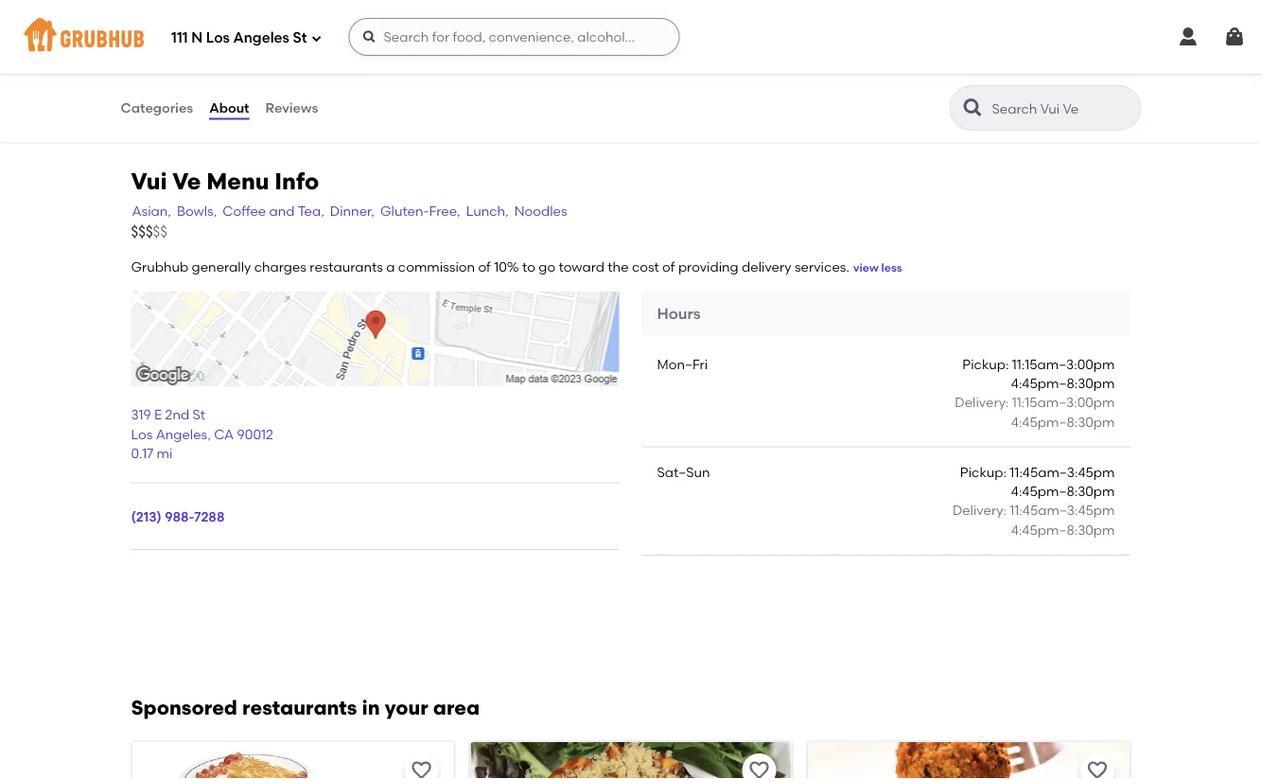 Task type: locate. For each thing, give the bounding box(es) containing it.
0 horizontal spatial svg image
[[311, 33, 322, 44]]

1 horizontal spatial save this restaurant image
[[748, 759, 771, 779]]

2 save this restaurant image from the left
[[748, 759, 771, 779]]

coffee and tea, button
[[222, 200, 326, 221]]

1 horizontal spatial save this restaurant button
[[742, 754, 776, 779]]

sponsored restaurants in your area
[[131, 696, 480, 720]]

svg image
[[675, 0, 697, 23], [1224, 26, 1247, 48]]

0 horizontal spatial save this restaurant button
[[404, 754, 438, 779]]

ihop logo image
[[132, 742, 453, 779]]

asian, bowls, coffee and tea, dinner, gluten-free, lunch, noodles
[[132, 203, 568, 219]]

save this restaurant button for soy japanese grill and roll logo
[[742, 754, 776, 779]]

0 vertical spatial delivery:
[[956, 394, 1010, 410]]

gluten-
[[381, 203, 429, 219]]

gluten-free, button
[[380, 200, 462, 221]]

save this restaurant image for ihop logo
[[410, 759, 432, 779]]

0 horizontal spatial save this restaurant image
[[410, 759, 432, 779]]

1 horizontal spatial of
[[663, 259, 676, 275]]

sponsored
[[131, 696, 238, 720]]

your
[[385, 696, 429, 720]]

san antonio winery los angeles logo image
[[809, 742, 1130, 779]]

in
[[362, 696, 380, 720]]

1 save this restaurant button from the left
[[404, 754, 438, 779]]

save this restaurant button for the san antonio winery los angeles logo
[[1081, 754, 1115, 779]]

,
[[208, 426, 211, 442]]

lunch,
[[466, 203, 509, 219]]

about
[[209, 100, 250, 116]]

sat–sun
[[658, 464, 711, 480]]

1 vertical spatial angeles
[[156, 426, 208, 442]]

area
[[433, 696, 480, 720]]

3 save this restaurant image from the left
[[1086, 759, 1109, 779]]

1 horizontal spatial svg image
[[362, 29, 377, 44]]

2nd
[[165, 407, 189, 423]]

providing
[[679, 259, 739, 275]]

2 horizontal spatial save this restaurant image
[[1086, 759, 1109, 779]]

angeles inside 319 e 2nd st los angeles , ca 90012 0.17 mi
[[156, 426, 208, 442]]

svg image
[[1178, 26, 1200, 48], [362, 29, 377, 44], [311, 33, 322, 44]]

pickup: inside pickup: 11:15am–3:00pm 4:45pm–8:30pm delivery: 11:15am–3:00pm 4:45pm–8:30pm
[[963, 356, 1010, 372]]

los up 0.17
[[131, 426, 153, 442]]

(213)
[[131, 509, 162, 525]]

angeles down 2nd
[[156, 426, 208, 442]]

pickup: 11:15am–3:00pm 4:45pm–8:30pm delivery: 11:15am–3:00pm 4:45pm–8:30pm
[[956, 356, 1116, 430]]

los right n
[[206, 29, 230, 47]]

angeles right n
[[233, 29, 290, 47]]

st right 2nd
[[193, 407, 206, 423]]

generally
[[192, 259, 251, 275]]

save this restaurant image
[[410, 759, 432, 779], [748, 759, 771, 779], [1086, 759, 1109, 779]]

0 vertical spatial restaurants
[[310, 259, 383, 275]]

2 horizontal spatial svg image
[[1178, 26, 1200, 48]]

0 horizontal spatial st
[[193, 407, 206, 423]]

0 vertical spatial st
[[293, 29, 307, 47]]

save this restaurant button for ihop logo
[[404, 754, 438, 779]]

delivery:
[[956, 394, 1010, 410], [953, 502, 1007, 519]]

0 vertical spatial pickup:
[[963, 356, 1010, 372]]

n
[[191, 29, 203, 47]]

charges
[[254, 259, 307, 275]]

2 save this restaurant button from the left
[[742, 754, 776, 779]]

real
[[120, 40, 148, 56]]

grubhub
[[131, 259, 189, 275]]

0 horizontal spatial angeles
[[156, 426, 208, 442]]

categories
[[121, 100, 193, 116]]

1 horizontal spatial svg image
[[1224, 26, 1247, 48]]

vui ve menu info
[[131, 167, 319, 195]]

save this restaurant image for soy japanese grill and roll logo
[[748, 759, 771, 779]]

restaurants up ihop logo
[[242, 696, 357, 720]]

categories button
[[120, 74, 194, 142]]

and
[[269, 203, 295, 219]]

1 vertical spatial 11:45am–3:45pm
[[1010, 502, 1116, 519]]

2 11:15am–3:00pm from the top
[[1013, 394, 1116, 410]]

pickup:
[[963, 356, 1010, 372], [961, 464, 1007, 480]]

0 vertical spatial 11:45am–3:45pm
[[1010, 464, 1116, 480]]

bowls,
[[177, 203, 217, 219]]

0.17
[[131, 445, 154, 461]]

+ 2 sriracha image
[[569, 0, 711, 36]]

restaurants
[[310, 259, 383, 275], [242, 696, 357, 720]]

1 horizontal spatial st
[[293, 29, 307, 47]]

1 horizontal spatial angeles
[[233, 29, 290, 47]]

319 e 2nd st los angeles , ca 90012 0.17 mi
[[131, 407, 273, 461]]

11:15am–3:00pm
[[1013, 356, 1116, 372], [1013, 394, 1116, 410]]

0 horizontal spatial of
[[478, 259, 491, 275]]

bowls, button
[[176, 200, 218, 221]]

st up reviews
[[293, 29, 307, 47]]

of
[[478, 259, 491, 275], [663, 259, 676, 275]]

los inside 319 e 2nd st los angeles , ca 90012 0.17 mi
[[131, 426, 153, 442]]

1 vertical spatial los
[[131, 426, 153, 442]]

0 vertical spatial svg image
[[675, 0, 697, 23]]

pickup: inside pickup: 11:45am–3:45pm 4:45pm–8:30pm delivery: 11:45am–3:45pm 4:45pm–8:30pm
[[961, 464, 1007, 480]]

988-
[[165, 509, 194, 525]]

delivery: inside pickup: 11:45am–3:45pm 4:45pm–8:30pm delivery: 11:45am–3:45pm 4:45pm–8:30pm
[[953, 502, 1007, 519]]

Search for food, convenience, alcohol... search field
[[349, 18, 680, 56]]

11:45am–3:45pm
[[1010, 464, 1116, 480], [1010, 502, 1116, 519]]

0 horizontal spatial los
[[131, 426, 153, 442]]

0 horizontal spatial svg image
[[675, 0, 697, 23]]

1 save this restaurant image from the left
[[410, 759, 432, 779]]

main navigation navigation
[[0, 0, 1262, 74]]

of right cost
[[663, 259, 676, 275]]

delivery
[[742, 259, 792, 275]]

0 vertical spatial 11:15am–3:00pm
[[1013, 356, 1116, 372]]

free,
[[429, 203, 461, 219]]

services.
[[795, 259, 850, 275]]

Search Vui Ve search field
[[991, 99, 1136, 117]]

to
[[523, 259, 536, 275]]

tea,
[[298, 203, 325, 219]]

3 save this restaurant button from the left
[[1081, 754, 1115, 779]]

e
[[154, 407, 162, 423]]

0 vertical spatial los
[[206, 29, 230, 47]]

1 vertical spatial 11:15am–3:00pm
[[1013, 394, 1116, 410]]

dinner, button
[[329, 200, 376, 221]]

2 11:45am–3:45pm from the top
[[1010, 502, 1116, 519]]

mon–fri
[[658, 356, 708, 372]]

0 vertical spatial angeles
[[233, 29, 290, 47]]

1 vertical spatial svg image
[[1224, 26, 1247, 48]]

2 4:45pm–8:30pm from the top
[[1012, 414, 1116, 430]]

coffee
[[223, 203, 266, 219]]

save this restaurant image for the san antonio winery los angeles logo
[[1086, 759, 1109, 779]]

asian,
[[132, 203, 171, 219]]

st
[[293, 29, 307, 47], [193, 407, 206, 423]]

2 horizontal spatial save this restaurant button
[[1081, 754, 1115, 779]]

delivery: inside pickup: 11:15am–3:00pm 4:45pm–8:30pm delivery: 11:15am–3:00pm 4:45pm–8:30pm
[[956, 394, 1010, 410]]

angeles
[[233, 29, 290, 47], [156, 426, 208, 442]]

7288
[[194, 509, 225, 525]]

1 vertical spatial pickup:
[[961, 464, 1007, 480]]

4:45pm–8:30pm
[[1012, 375, 1116, 391], [1012, 414, 1116, 430], [1012, 483, 1116, 499], [1012, 522, 1116, 538]]

delivery: for 11:45am–3:45pm
[[953, 502, 1007, 519]]

save this restaurant button
[[404, 754, 438, 779], [742, 754, 776, 779], [1081, 754, 1115, 779]]

1 horizontal spatial los
[[206, 29, 230, 47]]

los
[[206, 29, 230, 47], [131, 426, 153, 442]]

angeles inside main navigation navigation
[[233, 29, 290, 47]]

1 vertical spatial st
[[193, 407, 206, 423]]

restaurants left a on the top left
[[310, 259, 383, 275]]

1 vertical spatial delivery:
[[953, 502, 1007, 519]]

vui
[[131, 167, 167, 195]]

of left 10%
[[478, 259, 491, 275]]



Task type: describe. For each thing, give the bounding box(es) containing it.
noodles
[[515, 203, 568, 219]]

1 of from the left
[[478, 259, 491, 275]]

info
[[275, 167, 319, 195]]

go
[[539, 259, 556, 275]]

mi
[[157, 445, 173, 461]]

about button
[[208, 74, 250, 142]]

los inside main navigation navigation
[[206, 29, 230, 47]]

svg image inside main navigation navigation
[[1224, 26, 1247, 48]]

view
[[854, 261, 879, 275]]

fruit
[[151, 40, 180, 56]]

lunch, button
[[465, 200, 510, 221]]

$$$$$
[[131, 223, 168, 240]]

10%
[[494, 259, 519, 275]]

delivery: for 11:15am–3:00pm
[[956, 394, 1010, 410]]

st inside main navigation navigation
[[293, 29, 307, 47]]

1 11:15am–3:00pm from the top
[[1013, 356, 1116, 372]]

cost
[[632, 259, 660, 275]]

view less button
[[854, 260, 903, 276]]

reviews
[[266, 100, 318, 116]]

111
[[171, 29, 188, 47]]

menu
[[207, 167, 269, 195]]

toward
[[559, 259, 605, 275]]

pickup: 11:45am–3:45pm 4:45pm–8:30pm delivery: 11:45am–3:45pm 4:45pm–8:30pm
[[953, 464, 1116, 538]]

reviews button
[[265, 74, 319, 142]]

ca
[[214, 426, 234, 442]]

less
[[882, 261, 903, 275]]

ve
[[173, 167, 201, 195]]

commission
[[398, 259, 475, 275]]

asian, button
[[131, 200, 172, 221]]

a
[[387, 259, 395, 275]]

pickup: for 11:45am–3:45pm
[[961, 464, 1007, 480]]

(213) 988-7288
[[131, 509, 225, 525]]

1 4:45pm–8:30pm from the top
[[1012, 375, 1116, 391]]

real fruit smoothies
[[120, 40, 251, 56]]

grubhub generally charges restaurants a commission of 10% to go toward the cost of providing delivery services. view less
[[131, 259, 903, 275]]

smoothies
[[183, 40, 251, 56]]

real fruit smoothies tab
[[120, 38, 252, 58]]

pickup: for 11:15am–3:00pm
[[963, 356, 1010, 372]]

(213) 988-7288 button
[[131, 507, 225, 526]]

search icon image
[[962, 97, 985, 119]]

3 4:45pm–8:30pm from the top
[[1012, 483, 1116, 499]]

soy japanese grill and roll logo image
[[470, 742, 792, 779]]

$$$
[[131, 223, 153, 240]]

111 n los angeles st
[[171, 29, 307, 47]]

4 4:45pm–8:30pm from the top
[[1012, 522, 1116, 538]]

st inside 319 e 2nd st los angeles , ca 90012 0.17 mi
[[193, 407, 206, 423]]

1 11:45am–3:45pm from the top
[[1010, 464, 1116, 480]]

dinner,
[[330, 203, 375, 219]]

1 vertical spatial restaurants
[[242, 696, 357, 720]]

2 of from the left
[[663, 259, 676, 275]]

noodles button
[[514, 200, 569, 221]]

the
[[608, 259, 629, 275]]

90012
[[237, 426, 273, 442]]

319
[[131, 407, 151, 423]]

hours
[[658, 304, 701, 323]]



Task type: vqa. For each thing, say whether or not it's contained in the screenshot.
"Sponsored restaurants in your area"
yes



